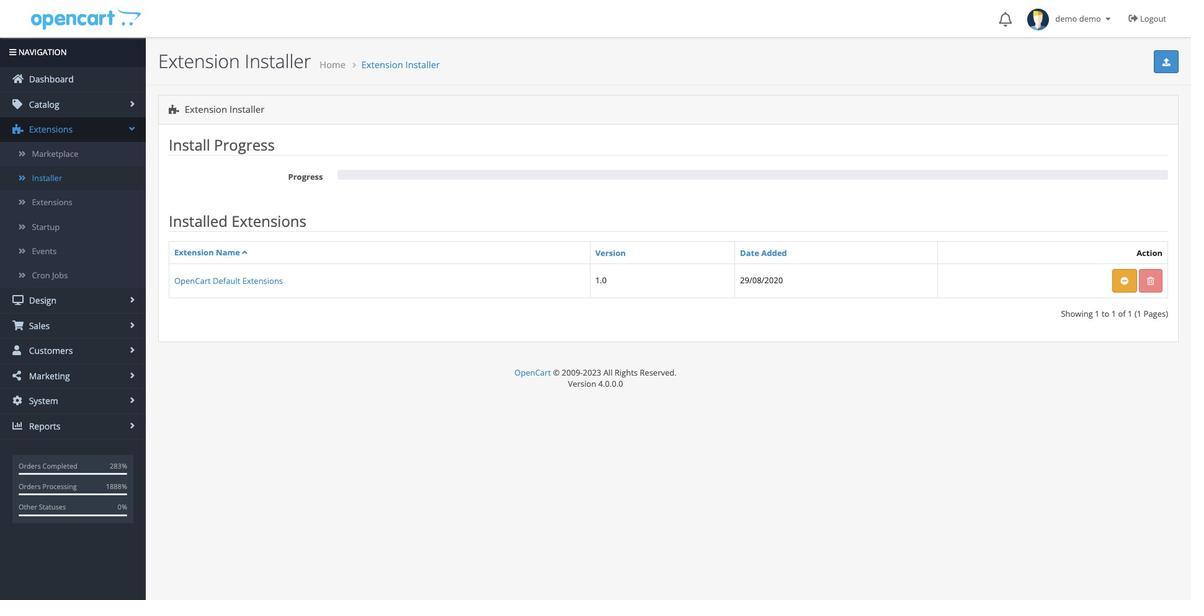 Task type: vqa. For each thing, say whether or not it's contained in the screenshot.
second Extensions link
yes



Task type: locate. For each thing, give the bounding box(es) containing it.
installer
[[245, 48, 311, 74], [405, 58, 440, 71], [230, 103, 264, 116], [32, 173, 62, 184]]

extensions link up the startup in the left of the page
[[0, 191, 146, 215]]

0 horizontal spatial opencart
[[174, 275, 211, 287]]

home
[[320, 58, 346, 71]]

extension right home 'link'
[[361, 58, 403, 71]]

2 horizontal spatial 1
[[1128, 308, 1132, 319]]

1.0
[[595, 275, 607, 286]]

1 vertical spatial progress
[[288, 171, 323, 182]]

puzzle piece image
[[169, 105, 179, 114]]

extension right puzzle piece image
[[185, 103, 227, 116]]

opencart left the ©
[[514, 367, 551, 378]]

1
[[1095, 308, 1100, 319], [1111, 308, 1116, 319], [1128, 308, 1132, 319]]

4.0.0.0
[[598, 379, 623, 390]]

home image
[[12, 74, 24, 84]]

2 demo from the left
[[1079, 13, 1101, 24]]

1 horizontal spatial opencart
[[514, 367, 551, 378]]

0 horizontal spatial 1
[[1095, 308, 1100, 319]]

marketing
[[27, 370, 70, 382]]

demo
[[1055, 13, 1077, 24], [1079, 13, 1101, 24]]

version
[[595, 247, 626, 258], [568, 379, 596, 390]]

extensions up the startup in the left of the page
[[32, 197, 72, 208]]

jobs
[[52, 270, 68, 281]]

1 vertical spatial version
[[568, 379, 596, 390]]

1 left the "of"
[[1111, 308, 1116, 319]]

installed extensions
[[169, 211, 306, 231]]

demo demo link
[[1021, 0, 1119, 37]]

marketplace
[[32, 148, 78, 159]]

opencart © 2009-2023 all rights reserved. version 4.0.0.0
[[514, 367, 677, 390]]

date
[[740, 247, 759, 258]]

uninstall image
[[1121, 277, 1129, 285]]

1 1 from the left
[[1095, 308, 1100, 319]]

0%
[[118, 503, 127, 512]]

opencart image
[[29, 7, 141, 30]]

extensions
[[27, 124, 73, 135], [32, 197, 72, 208], [232, 211, 306, 231], [242, 275, 283, 287]]

0 vertical spatial version
[[595, 247, 626, 258]]

events
[[32, 245, 57, 257]]

sign out alt image
[[1129, 14, 1138, 23]]

0 vertical spatial orders
[[19, 461, 41, 471]]

1 vertical spatial opencart
[[514, 367, 551, 378]]

1 vertical spatial orders
[[19, 482, 41, 491]]

1 horizontal spatial demo
[[1079, 13, 1101, 24]]

demo left caret down icon
[[1079, 13, 1101, 24]]

0 vertical spatial extensions link
[[0, 117, 146, 142]]

startup link
[[0, 215, 146, 239]]

logout
[[1140, 13, 1166, 24]]

extension installer
[[158, 48, 311, 74], [361, 58, 440, 71], [182, 103, 264, 116]]

opencart link
[[514, 367, 551, 378]]

sales link
[[0, 314, 146, 338]]

opencart for opencart default extensions
[[174, 275, 211, 287]]

opencart inside opencart © 2009-2023 all rights reserved. version 4.0.0.0
[[514, 367, 551, 378]]

orders
[[19, 461, 41, 471], [19, 482, 41, 491]]

1 left to
[[1095, 308, 1100, 319]]

date added
[[740, 247, 787, 258]]

orders up other
[[19, 482, 41, 491]]

install
[[169, 134, 210, 155]]

marketplace link
[[0, 142, 146, 166]]

cron jobs
[[32, 270, 68, 281]]

version inside opencart © 2009-2023 all rights reserved. version 4.0.0.0
[[568, 379, 596, 390]]

1 left the (1
[[1128, 308, 1132, 319]]

1 vertical spatial extensions link
[[0, 191, 146, 215]]

extension
[[158, 48, 240, 74], [361, 58, 403, 71], [185, 103, 227, 116], [174, 247, 214, 258]]

extensions link
[[0, 117, 146, 142], [0, 191, 146, 215]]

3 1 from the left
[[1128, 308, 1132, 319]]

opencart default extensions
[[174, 275, 283, 287]]

extension name
[[174, 247, 240, 258]]

opencart default extensions link
[[174, 275, 283, 287]]

cog image
[[12, 396, 24, 406]]

demo right demo demo icon
[[1055, 13, 1077, 24]]

1 horizontal spatial 1
[[1111, 308, 1116, 319]]

0 vertical spatial progress
[[214, 134, 275, 155]]

1 orders from the top
[[19, 461, 41, 471]]

extensions up marketplace in the top left of the page
[[27, 124, 73, 135]]

system link
[[0, 389, 146, 414]]

opencart down the extension name
[[174, 275, 211, 287]]

0 vertical spatial opencart
[[174, 275, 211, 287]]

processing
[[43, 482, 77, 491]]

0 horizontal spatial demo
[[1055, 13, 1077, 24]]

other
[[19, 503, 37, 512]]

pages)
[[1144, 308, 1168, 319]]

showing
[[1061, 308, 1093, 319]]

extension down installed
[[174, 247, 214, 258]]

caret down image
[[1103, 15, 1113, 23]]

version up 1.0
[[595, 247, 626, 258]]

installer link
[[0, 166, 146, 191]]

version down '2009-'
[[568, 379, 596, 390]]

default
[[213, 275, 240, 287]]

0 horizontal spatial progress
[[214, 134, 275, 155]]

reports
[[27, 421, 60, 432]]

customers
[[27, 345, 73, 357]]

date added link
[[740, 247, 787, 258]]

2009-
[[562, 367, 583, 378]]

events link
[[0, 239, 146, 264]]

navigation
[[16, 47, 67, 58]]

progress
[[214, 134, 275, 155], [288, 171, 323, 182]]

orders up the orders processing
[[19, 461, 41, 471]]

extensions link down the catalog 'link'
[[0, 117, 146, 142]]

other statuses
[[19, 503, 66, 512]]

opencart
[[174, 275, 211, 287], [514, 367, 551, 378]]

2 orders from the top
[[19, 482, 41, 491]]

extensions up name
[[232, 211, 306, 231]]

orders for orders completed
[[19, 461, 41, 471]]

orders processing
[[19, 482, 77, 491]]



Task type: describe. For each thing, give the bounding box(es) containing it.
rights
[[615, 367, 638, 378]]

catalog
[[27, 98, 59, 110]]

of
[[1118, 308, 1126, 319]]

upload image
[[1162, 58, 1170, 66]]

demo demo image
[[1027, 9, 1049, 30]]

extension installer link
[[361, 58, 440, 71]]

share alt image
[[12, 371, 24, 381]]

demo demo
[[1049, 13, 1103, 24]]

home link
[[320, 58, 346, 71]]

logout link
[[1119, 0, 1179, 37]]

desktop image
[[12, 295, 24, 305]]

reports link
[[0, 414, 146, 439]]

extension up puzzle piece image
[[158, 48, 240, 74]]

installed
[[169, 211, 228, 231]]

opencart for opencart © 2009-2023 all rights reserved. version 4.0.0.0
[[514, 367, 551, 378]]

puzzle piece image
[[12, 124, 24, 134]]

cron jobs link
[[0, 264, 146, 288]]

startup
[[32, 221, 60, 232]]

completed
[[43, 461, 77, 471]]

283%
[[110, 461, 127, 471]]

orders for orders processing
[[19, 482, 41, 491]]

version link
[[595, 247, 626, 258]]

dashboard
[[27, 73, 74, 85]]

extensions right the default
[[242, 275, 283, 287]]

shopping cart image
[[12, 321, 24, 330]]

©
[[553, 367, 560, 378]]

1 demo from the left
[[1055, 13, 1077, 24]]

to
[[1102, 308, 1109, 319]]

design
[[27, 295, 56, 307]]

1 horizontal spatial progress
[[288, 171, 323, 182]]

sales
[[27, 320, 50, 332]]

all
[[603, 367, 613, 378]]

action
[[1137, 247, 1163, 258]]

statuses
[[39, 503, 66, 512]]

tag image
[[12, 99, 24, 109]]

system
[[27, 395, 58, 407]]

customers link
[[0, 339, 146, 363]]

added
[[761, 247, 787, 258]]

29/08/2020
[[740, 275, 783, 286]]

dashboard link
[[0, 67, 146, 92]]

(1
[[1135, 308, 1142, 319]]

chart bar image
[[12, 421, 24, 431]]

name
[[216, 247, 240, 258]]

2 extensions link from the top
[[0, 191, 146, 215]]

bars image
[[9, 48, 16, 56]]

extension name link
[[174, 247, 247, 258]]

1888%
[[106, 482, 127, 491]]

reserved.
[[640, 367, 677, 378]]

orders completed
[[19, 461, 77, 471]]

cron
[[32, 270, 50, 281]]

1 extensions link from the top
[[0, 117, 146, 142]]

2 1 from the left
[[1111, 308, 1116, 319]]

2023
[[583, 367, 601, 378]]

install progress
[[169, 134, 275, 155]]

showing 1 to 1 of 1 (1 pages)
[[1061, 308, 1168, 319]]

user image
[[12, 346, 24, 356]]

marketing link
[[0, 364, 146, 389]]

design link
[[0, 289, 146, 313]]

bell image
[[999, 12, 1012, 27]]

catalog link
[[0, 92, 146, 117]]



